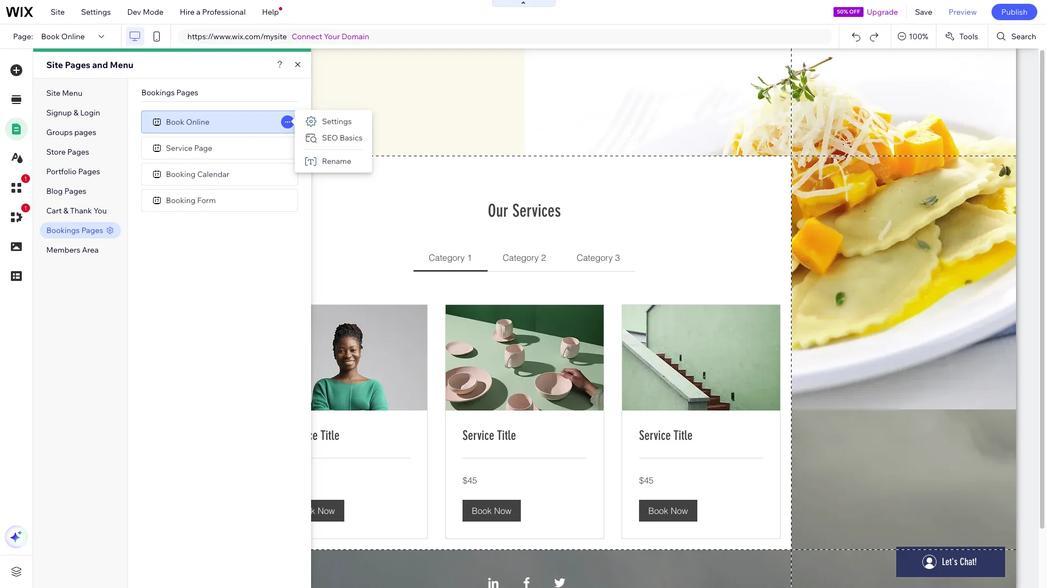 Task type: describe. For each thing, give the bounding box(es) containing it.
booking form
[[166, 195, 216, 205]]

your
[[324, 32, 340, 41]]

help
[[262, 7, 279, 17]]

hire
[[180, 7, 195, 17]]

dev mode
[[127, 7, 163, 17]]

pages
[[74, 127, 96, 137]]

signup & login
[[46, 108, 100, 118]]

store
[[46, 147, 66, 157]]

off
[[849, 8, 860, 15]]

seo basics
[[322, 133, 362, 143]]

hire a professional
[[180, 7, 246, 17]]

0 vertical spatial menu
[[110, 59, 133, 70]]

& for signup
[[73, 108, 78, 118]]

store pages
[[46, 147, 89, 157]]

1 vertical spatial book
[[166, 117, 184, 127]]

upgrade
[[867, 7, 898, 17]]

0 horizontal spatial menu
[[62, 88, 82, 98]]

members
[[46, 245, 80, 255]]

a
[[196, 7, 200, 17]]

seo
[[322, 133, 338, 143]]

portfolio pages
[[46, 167, 100, 177]]

search button
[[988, 25, 1046, 48]]

login
[[80, 108, 100, 118]]

form
[[197, 195, 216, 205]]

& for cart
[[63, 206, 68, 216]]

site for site
[[51, 7, 65, 17]]

1 vertical spatial bookings pages
[[46, 226, 103, 235]]

100%
[[909, 32, 928, 41]]

booking for booking calendar
[[166, 169, 195, 179]]

blog
[[46, 186, 63, 196]]

save
[[915, 7, 932, 17]]

calendar
[[197, 169, 229, 179]]

site for site menu
[[46, 88, 60, 98]]

search
[[1011, 32, 1036, 41]]

service page
[[166, 143, 212, 153]]

0 vertical spatial book
[[41, 32, 60, 41]]

service
[[166, 143, 193, 153]]

portfolio
[[46, 167, 77, 177]]

thank
[[70, 206, 92, 216]]



Task type: locate. For each thing, give the bounding box(es) containing it.
0 vertical spatial book online
[[41, 32, 85, 41]]

1 vertical spatial settings
[[322, 117, 352, 126]]

save button
[[907, 0, 941, 24]]

rename
[[322, 156, 351, 166]]

1 vertical spatial menu
[[62, 88, 82, 98]]

1 horizontal spatial &
[[73, 108, 78, 118]]

menu up the signup & login
[[62, 88, 82, 98]]

booking left form
[[166, 195, 195, 205]]

book online
[[41, 32, 85, 41], [166, 117, 210, 127]]

0 vertical spatial site
[[51, 7, 65, 17]]

pages
[[65, 59, 90, 70], [176, 88, 198, 98], [67, 147, 89, 157], [78, 167, 100, 177], [64, 186, 86, 196], [81, 226, 103, 235]]

online
[[61, 32, 85, 41], [186, 117, 210, 127]]

publish
[[1001, 7, 1028, 17]]

basics
[[340, 133, 362, 143]]

site for site pages and menu
[[46, 59, 63, 70]]

1 vertical spatial site
[[46, 59, 63, 70]]

2 booking from the top
[[166, 195, 195, 205]]

https://www.wix.com/mysite connect your domain
[[187, 32, 369, 41]]

2 vertical spatial site
[[46, 88, 60, 98]]

cart & thank you
[[46, 206, 107, 216]]

and
[[92, 59, 108, 70]]

area
[[82, 245, 99, 255]]

dev
[[127, 7, 141, 17]]

booking for booking form
[[166, 195, 195, 205]]

1 vertical spatial online
[[186, 117, 210, 127]]

preview
[[949, 7, 977, 17]]

members area
[[46, 245, 99, 255]]

0 horizontal spatial book online
[[41, 32, 85, 41]]

1 horizontal spatial bookings pages
[[141, 88, 198, 98]]

book up service on the left
[[166, 117, 184, 127]]

0 horizontal spatial online
[[61, 32, 85, 41]]

1 vertical spatial booking
[[166, 195, 195, 205]]

menu right and
[[110, 59, 133, 70]]

site
[[51, 7, 65, 17], [46, 59, 63, 70], [46, 88, 60, 98]]

0 horizontal spatial book
[[41, 32, 60, 41]]

groups pages
[[46, 127, 96, 137]]

connect
[[292, 32, 322, 41]]

site menu
[[46, 88, 82, 98]]

site pages and menu
[[46, 59, 133, 70]]

1 horizontal spatial menu
[[110, 59, 133, 70]]

1 vertical spatial bookings
[[46, 226, 80, 235]]

book
[[41, 32, 60, 41], [166, 117, 184, 127]]

blog pages
[[46, 186, 86, 196]]

0 horizontal spatial settings
[[81, 7, 111, 17]]

1 horizontal spatial book online
[[166, 117, 210, 127]]

100% button
[[891, 25, 936, 48]]

book online up service page
[[166, 117, 210, 127]]

groups
[[46, 127, 73, 137]]

mode
[[143, 7, 163, 17]]

1 horizontal spatial book
[[166, 117, 184, 127]]

& right 'cart'
[[63, 206, 68, 216]]

0 vertical spatial booking
[[166, 169, 195, 179]]

1 horizontal spatial online
[[186, 117, 210, 127]]

0 horizontal spatial bookings
[[46, 226, 80, 235]]

50%
[[837, 8, 848, 15]]

you
[[94, 206, 107, 216]]

& left login
[[73, 108, 78, 118]]

page
[[194, 143, 212, 153]]

1 horizontal spatial settings
[[322, 117, 352, 126]]

1 horizontal spatial bookings
[[141, 88, 175, 98]]

1 vertical spatial book online
[[166, 117, 210, 127]]

0 vertical spatial settings
[[81, 7, 111, 17]]

1 booking from the top
[[166, 169, 195, 179]]

settings up seo basics
[[322, 117, 352, 126]]

domain
[[342, 32, 369, 41]]

tools
[[959, 32, 978, 41]]

https://www.wix.com/mysite
[[187, 32, 287, 41]]

settings
[[81, 7, 111, 17], [322, 117, 352, 126]]

0 horizontal spatial &
[[63, 206, 68, 216]]

online up site pages and menu
[[61, 32, 85, 41]]

booking down service on the left
[[166, 169, 195, 179]]

preview button
[[941, 0, 985, 24]]

online up page
[[186, 117, 210, 127]]

50% off
[[837, 8, 860, 15]]

0 vertical spatial online
[[61, 32, 85, 41]]

booking
[[166, 169, 195, 179], [166, 195, 195, 205]]

settings left dev
[[81, 7, 111, 17]]

bookings
[[141, 88, 175, 98], [46, 226, 80, 235]]

book up site pages and menu
[[41, 32, 60, 41]]

book online up site pages and menu
[[41, 32, 85, 41]]

tools button
[[936, 25, 988, 48]]

menu
[[110, 59, 133, 70], [62, 88, 82, 98]]

signup
[[46, 108, 72, 118]]

0 vertical spatial bookings pages
[[141, 88, 198, 98]]

0 horizontal spatial bookings pages
[[46, 226, 103, 235]]

professional
[[202, 7, 246, 17]]

cart
[[46, 206, 62, 216]]

bookings pages
[[141, 88, 198, 98], [46, 226, 103, 235]]

0 vertical spatial &
[[73, 108, 78, 118]]

publish button
[[992, 4, 1037, 20]]

booking calendar
[[166, 169, 229, 179]]

0 vertical spatial bookings
[[141, 88, 175, 98]]

1 vertical spatial &
[[63, 206, 68, 216]]

&
[[73, 108, 78, 118], [63, 206, 68, 216]]



Task type: vqa. For each thing, say whether or not it's contained in the screenshot.
Creator
no



